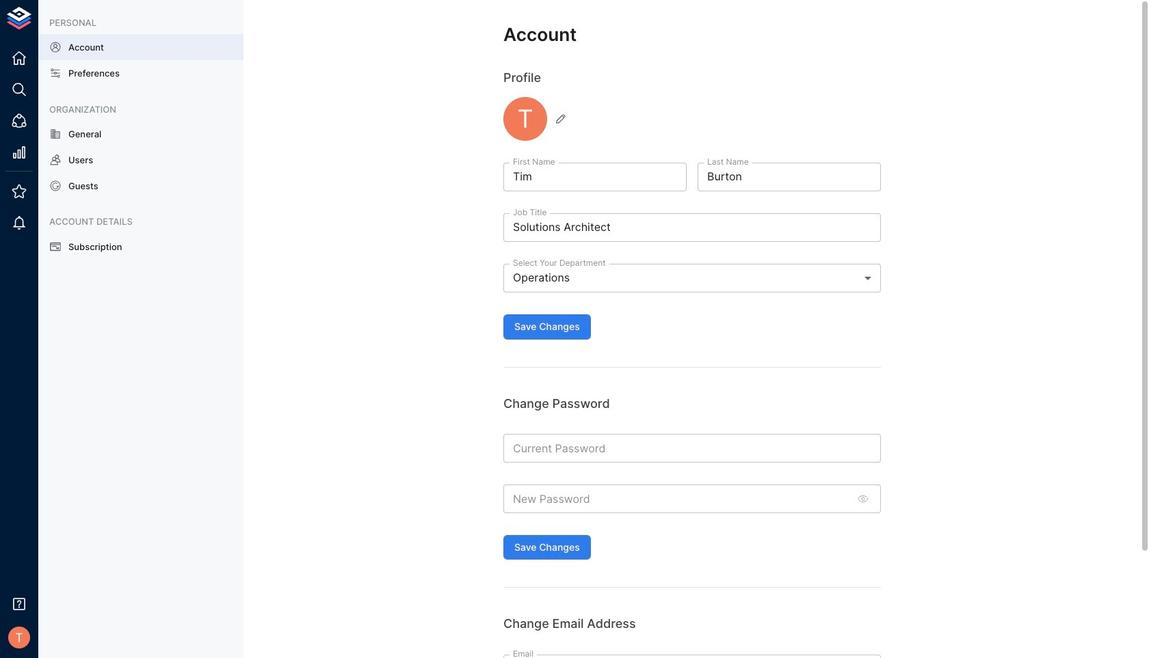 Task type: locate. For each thing, give the bounding box(es) containing it.
2 password password field from the top
[[504, 485, 850, 514]]

Password password field
[[504, 434, 881, 463], [504, 485, 850, 514]]

  field
[[504, 264, 881, 293]]

you@example.com text field
[[504, 655, 881, 659]]

0 vertical spatial password password field
[[504, 434, 881, 463]]

1 password password field from the top
[[504, 434, 881, 463]]

CEO text field
[[504, 214, 881, 242]]

1 vertical spatial password password field
[[504, 485, 850, 514]]



Task type: vqa. For each thing, say whether or not it's contained in the screenshot.
tab list
no



Task type: describe. For each thing, give the bounding box(es) containing it.
John text field
[[504, 163, 687, 192]]

Doe text field
[[698, 163, 881, 192]]



